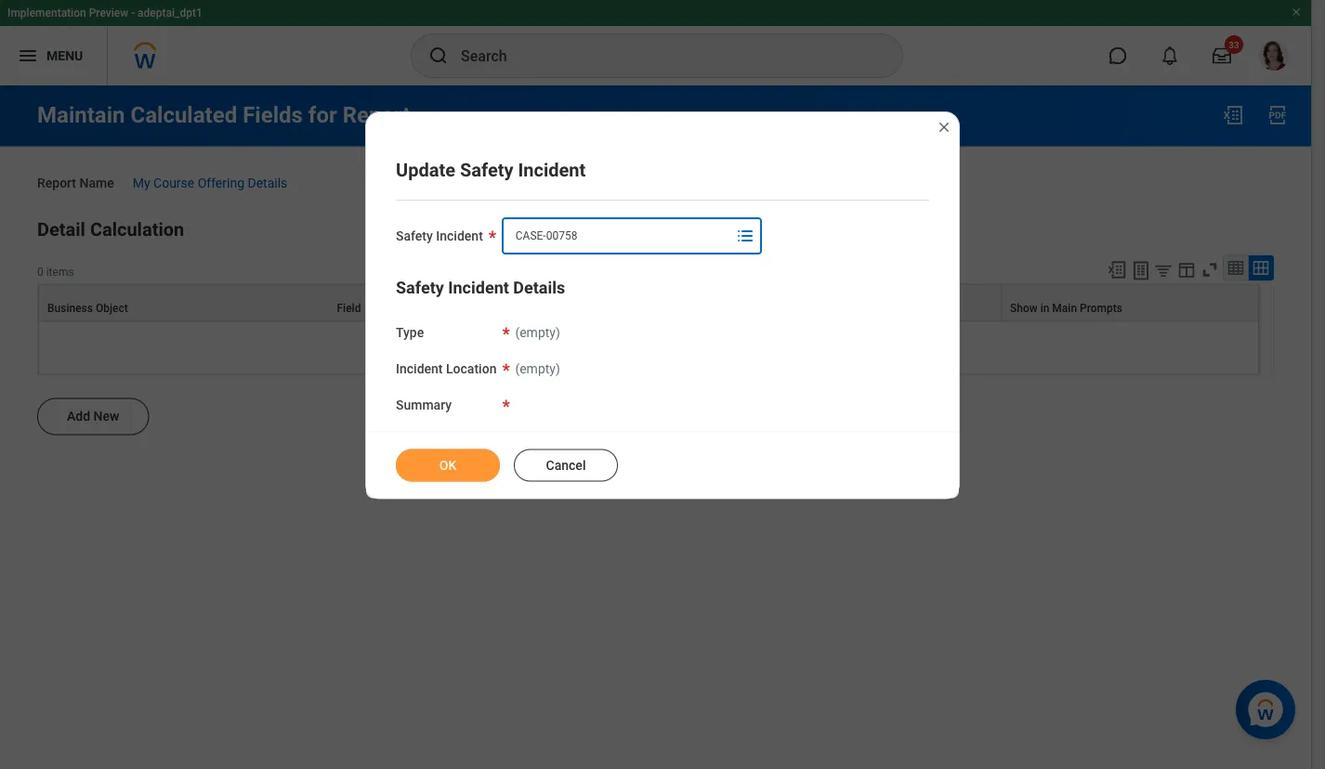 Task type: vqa. For each thing, say whether or not it's contained in the screenshot.
Select to filter grid data icon for 1
no



Task type: locate. For each thing, give the bounding box(es) containing it.
click to view/edit grid preferences image
[[1176, 260, 1197, 280]]

report name
[[37, 175, 114, 191]]

0 horizontal spatial report
[[37, 175, 76, 191]]

safety inside group
[[396, 278, 444, 298]]

report right for
[[343, 102, 410, 128]]

cancel
[[546, 457, 586, 473]]

cancel button
[[514, 449, 618, 482]]

1 (empty) from the top
[[515, 325, 560, 341]]

add
[[67, 409, 90, 424]]

table image
[[1227, 259, 1245, 277]]

2 vertical spatial safety
[[396, 278, 444, 298]]

2 (empty) from the top
[[515, 361, 560, 377]]

ok
[[439, 457, 457, 473]]

course
[[153, 175, 194, 191]]

update safety incident dialog
[[365, 112, 960, 499]]

export to excel image
[[1107, 260, 1127, 280]]

1 horizontal spatial details
[[513, 278, 565, 298]]

0 horizontal spatial details
[[248, 175, 287, 191]]

1 vertical spatial safety
[[396, 229, 433, 244]]

0 vertical spatial details
[[248, 175, 287, 191]]

0 vertical spatial report
[[343, 102, 410, 128]]

1 vertical spatial report
[[37, 175, 76, 191]]

show
[[1010, 301, 1038, 314]]

0 vertical spatial safety
[[460, 159, 513, 181]]

incident
[[518, 159, 586, 181], [436, 229, 483, 244], [448, 278, 509, 298], [396, 361, 443, 377]]

incident location
[[396, 361, 497, 377]]

search image
[[427, 45, 450, 67]]

my
[[133, 175, 150, 191]]

(empty) for type
[[515, 325, 560, 341]]

report left name
[[37, 175, 76, 191]]

safety right the update
[[460, 159, 513, 181]]

implementation preview -   adeptai_dpt1
[[7, 7, 202, 20]]

details
[[248, 175, 287, 191], [513, 278, 565, 298]]

report
[[343, 102, 410, 128], [37, 175, 76, 191]]

safety up field popup button
[[396, 229, 433, 244]]

my course offering details link
[[133, 171, 287, 191]]

adeptai_dpt1
[[138, 7, 202, 20]]

close environment banner image
[[1291, 7, 1302, 18]]

safety
[[460, 159, 513, 181], [396, 229, 433, 244], [396, 278, 444, 298]]

show in main prompts button
[[1002, 285, 1258, 320]]

(empty) right location
[[515, 361, 560, 377]]

main
[[1052, 301, 1077, 314]]

1 vertical spatial (empty)
[[515, 361, 560, 377]]

implementation preview -   adeptai_dpt1 banner
[[0, 0, 1311, 85]]

fullscreen image
[[1200, 260, 1220, 280]]

row
[[38, 284, 1259, 321]]

view printable version (pdf) image
[[1267, 104, 1289, 126]]

Safety Incident field
[[503, 219, 732, 253]]

(empty) down safety incident details
[[515, 325, 560, 341]]

summary
[[396, 397, 452, 413]]

0 items
[[37, 265, 74, 278]]

detail calculation
[[37, 219, 184, 240]]

prompts image
[[734, 225, 756, 247]]

toolbar
[[1098, 255, 1274, 284]]

1 vertical spatial details
[[513, 278, 565, 298]]

safety up type
[[396, 278, 444, 298]]

show in main prompts
[[1010, 301, 1123, 314]]

export to excel image
[[1222, 104, 1244, 126]]

safety incident details
[[396, 278, 565, 298]]

(empty)
[[515, 325, 560, 341], [515, 361, 560, 377]]

maintain calculated fields for report
[[37, 102, 410, 128]]

0 vertical spatial (empty)
[[515, 325, 560, 341]]

my course offering details
[[133, 175, 287, 191]]

business
[[47, 301, 93, 314]]

export to worksheets image
[[1130, 260, 1152, 282]]

row containing business object
[[38, 284, 1259, 321]]

profile logan mcneil element
[[1248, 35, 1300, 76]]

implementation
[[7, 7, 86, 20]]

field
[[337, 301, 361, 314]]



Task type: describe. For each thing, give the bounding box(es) containing it.
details inside maintain calculated fields for report main content
[[248, 175, 287, 191]]

maintain calculated fields for report main content
[[0, 85, 1311, 461]]

business object button
[[39, 285, 328, 320]]

toolbar inside detail calculation group
[[1098, 255, 1274, 284]]

for
[[308, 102, 337, 128]]

prompts
[[1080, 301, 1123, 314]]

business object
[[47, 301, 128, 314]]

update
[[396, 159, 455, 181]]

maintain
[[37, 102, 125, 128]]

details inside group
[[513, 278, 565, 298]]

items
[[46, 265, 74, 278]]

row inside detail calculation group
[[38, 284, 1259, 321]]

calculation
[[90, 219, 184, 240]]

inbox large image
[[1213, 46, 1231, 65]]

fields
[[243, 102, 303, 128]]

object
[[96, 301, 128, 314]]

add new button
[[37, 398, 149, 435]]

1 horizontal spatial report
[[343, 102, 410, 128]]

0
[[37, 265, 43, 278]]

safety for safety incident details
[[396, 278, 444, 298]]

new
[[93, 409, 119, 424]]

detail
[[37, 219, 85, 240]]

safety for safety incident
[[396, 229, 433, 244]]

safety incident
[[396, 229, 483, 244]]

type
[[396, 325, 424, 341]]

safety incident details group
[[396, 277, 929, 415]]

notifications large image
[[1161, 46, 1179, 65]]

-
[[131, 7, 135, 20]]

preview
[[89, 7, 128, 20]]

calculated
[[131, 102, 237, 128]]

name
[[79, 175, 114, 191]]

in
[[1040, 301, 1050, 314]]

add new
[[67, 409, 119, 424]]

field button
[[329, 285, 519, 320]]

offering
[[198, 175, 244, 191]]

safety incident details button
[[396, 278, 565, 298]]

detail calculation group
[[37, 215, 1274, 445]]

location
[[446, 361, 497, 377]]

select to filter grid data image
[[1153, 260, 1174, 280]]

ok button
[[396, 449, 500, 482]]

expand table image
[[1252, 259, 1270, 277]]

close succession scorecard image
[[937, 120, 952, 135]]

(empty) for incident location
[[515, 361, 560, 377]]

detail calculation button
[[37, 219, 184, 240]]

update safety incident
[[396, 159, 586, 181]]



